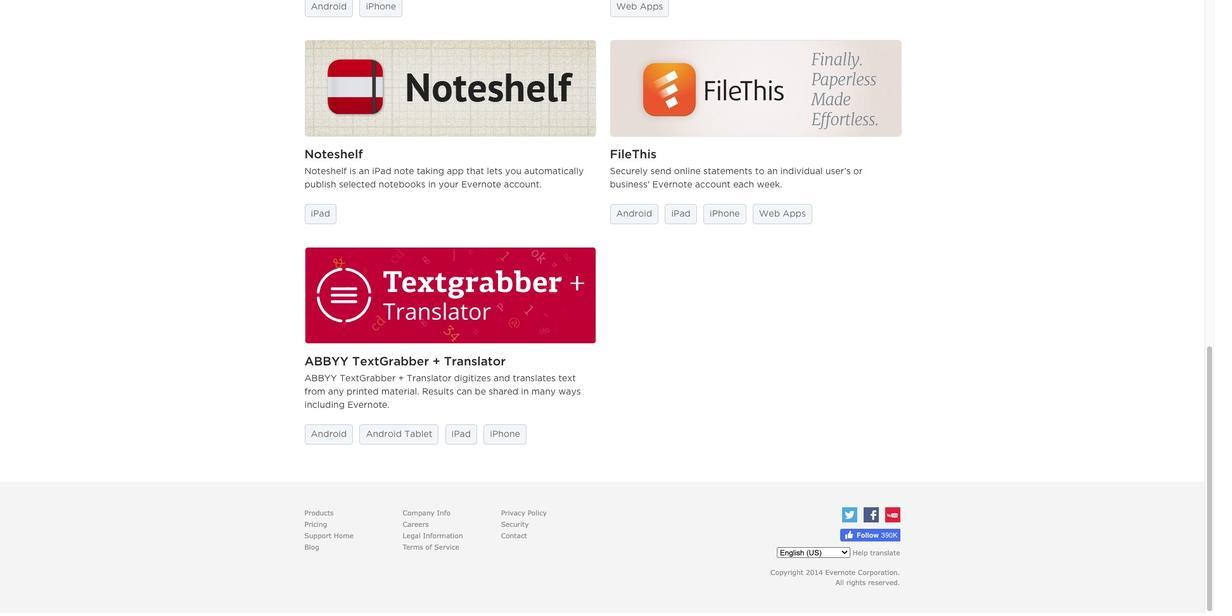 Task type: describe. For each thing, give the bounding box(es) containing it.
noteshelf for noteshelf
[[304, 150, 363, 160]]

that
[[466, 168, 484, 176]]

2 horizontal spatial ipad link
[[665, 204, 697, 224]]

pricing link
[[304, 520, 327, 528]]

account
[[695, 181, 731, 189]]

products
[[304, 509, 334, 517]]

translates
[[513, 375, 556, 383]]

policy
[[528, 509, 547, 517]]

evernote.
[[347, 402, 390, 409]]

user's
[[825, 168, 851, 176]]

taking
[[417, 168, 444, 176]]

0 horizontal spatial ipad link
[[304, 204, 336, 224]]

material.
[[381, 388, 419, 396]]

digitizes
[[454, 375, 491, 383]]

an inside noteshelf is an ipad note taking app that lets you automatically publish selected notebooks in your evernote account.
[[359, 168, 369, 176]]

legal
[[403, 532, 421, 540]]

android tablet
[[366, 431, 432, 438]]

be
[[475, 388, 486, 396]]

business'
[[610, 181, 650, 189]]

1 horizontal spatial web apps link
[[753, 204, 812, 224]]

privacy policy link
[[501, 509, 547, 517]]

abbyy textgrabber + translator
[[304, 357, 506, 368]]

legal information link
[[403, 532, 463, 540]]

abbyy textgrabber + translator digitizes and translates text from any printed material. results can be shared in many ways including evernote.
[[304, 375, 581, 409]]

iphone for the right iphone link
[[710, 210, 740, 218]]

android for android tablet
[[366, 431, 402, 438]]

help
[[853, 549, 868, 557]]

textgrabber for abbyy textgrabber + translator digitizes and translates text from any printed material. results can be shared in many ways including evernote.
[[340, 375, 396, 383]]

noteshelf is an ipad note taking app that lets you automatically publish selected notebooks in your evernote account.
[[304, 168, 584, 189]]

individual
[[780, 168, 823, 176]]

can
[[456, 388, 472, 396]]

many
[[531, 388, 556, 396]]

privacy policy security contact
[[501, 509, 547, 540]]

you
[[505, 168, 522, 176]]

including
[[304, 402, 345, 409]]

support
[[304, 532, 331, 540]]

privacy
[[501, 509, 525, 517]]

collection 1 image for noteshelf
[[304, 40, 596, 137]]

copyright
[[771, 568, 803, 577]]

0 horizontal spatial web apps link
[[610, 0, 669, 17]]

account.
[[504, 181, 542, 189]]

security link
[[501, 520, 529, 528]]

noteshelf for noteshelf is an ipad note taking app that lets you automatically publish selected notebooks in your evernote account.
[[304, 168, 347, 176]]

textgrabber for abbyy textgrabber + translator
[[352, 357, 429, 368]]

careers link
[[403, 520, 429, 528]]

+ for abbyy textgrabber + translator digitizes and translates text from any printed material. results can be shared in many ways including evernote.
[[398, 375, 404, 383]]

an inside securely send online statements to an individual user's or business' evernote account each week.
[[767, 168, 778, 176]]

note
[[394, 168, 414, 176]]

ipad down "online"
[[671, 210, 691, 218]]

info
[[437, 509, 451, 517]]

service
[[434, 543, 459, 551]]

web for the leftmost web apps link
[[616, 3, 637, 11]]

and
[[494, 375, 510, 383]]

app
[[447, 168, 464, 176]]

abbyy for abbyy textgrabber + translator
[[304, 357, 349, 368]]

ways
[[558, 388, 581, 396]]

securely
[[610, 168, 648, 176]]

iphone for middle iphone link
[[490, 431, 520, 438]]

securely send online statements to an individual user's or business' evernote account each week.
[[610, 168, 863, 189]]

company info link
[[403, 509, 451, 517]]

2014
[[806, 568, 823, 577]]

shared
[[489, 388, 518, 396]]

products link
[[304, 509, 334, 517]]

blog link
[[304, 543, 319, 551]]

any
[[328, 388, 344, 396]]

corporation.
[[858, 568, 900, 577]]

apps for web apps link to the right
[[783, 210, 806, 218]]

1 horizontal spatial iphone link
[[484, 425, 526, 445]]

text
[[558, 375, 576, 383]]



Task type: locate. For each thing, give the bounding box(es) containing it.
1 vertical spatial +
[[398, 375, 404, 383]]

careers
[[403, 520, 429, 528]]

copyright 2014 evernote corporation. all rights reserved.
[[771, 568, 900, 587]]

or
[[853, 168, 863, 176]]

abbyy up any
[[304, 357, 349, 368]]

+ up material.
[[398, 375, 404, 383]]

0 horizontal spatial evernote
[[461, 181, 501, 189]]

an
[[359, 168, 369, 176], [767, 168, 778, 176]]

reserved.
[[868, 579, 900, 587]]

1 vertical spatial web
[[759, 210, 780, 218]]

translator inside the abbyy textgrabber + translator digitizes and translates text from any printed material. results can be shared in many ways including evernote.
[[407, 375, 451, 383]]

textgrabber up printed
[[340, 375, 396, 383]]

all
[[836, 579, 844, 587]]

textgrabber up material.
[[352, 357, 429, 368]]

0 horizontal spatial web apps
[[616, 3, 663, 11]]

1 horizontal spatial web apps
[[759, 210, 806, 218]]

collection 1 image
[[304, 40, 596, 137], [610, 40, 901, 137], [304, 247, 596, 344]]

evernote up all
[[825, 568, 856, 577]]

0 vertical spatial android link
[[304, 0, 353, 17]]

publish
[[304, 181, 336, 189]]

noteshelf inside noteshelf is an ipad note taking app that lets you automatically publish selected notebooks in your evernote account.
[[304, 168, 347, 176]]

0 vertical spatial iphone link
[[360, 0, 402, 17]]

0 vertical spatial web
[[616, 3, 637, 11]]

collection 1 image for filethis
[[610, 40, 901, 137]]

translator
[[444, 357, 506, 368], [407, 375, 451, 383]]

0 vertical spatial textgrabber
[[352, 357, 429, 368]]

noteshelf
[[304, 150, 363, 160], [304, 168, 347, 176]]

1 vertical spatial apps
[[783, 210, 806, 218]]

selected
[[339, 181, 376, 189]]

evernote inside noteshelf is an ipad note taking app that lets you automatically publish selected notebooks in your evernote account.
[[461, 181, 501, 189]]

abbyy up from
[[304, 375, 337, 383]]

1 horizontal spatial evernote
[[652, 181, 692, 189]]

apps for the leftmost web apps link
[[640, 3, 663, 11]]

0 horizontal spatial iphone link
[[360, 0, 402, 17]]

0 vertical spatial apps
[[640, 3, 663, 11]]

2 vertical spatial iphone link
[[484, 425, 526, 445]]

in
[[428, 181, 436, 189], [521, 388, 529, 396]]

collection 1 image for abbyy textgrabber + translator
[[304, 247, 596, 344]]

evernote down that
[[461, 181, 501, 189]]

send
[[650, 168, 671, 176]]

translator up the results
[[407, 375, 451, 383]]

evernote
[[461, 181, 501, 189], [652, 181, 692, 189], [825, 568, 856, 577]]

2 abbyy from the top
[[304, 375, 337, 383]]

rights
[[846, 579, 866, 587]]

translator for abbyy textgrabber + translator digitizes and translates text from any printed material. results can be shared in many ways including evernote.
[[407, 375, 451, 383]]

1 abbyy from the top
[[304, 357, 349, 368]]

apps
[[640, 3, 663, 11], [783, 210, 806, 218]]

android link for filethis
[[610, 204, 658, 224]]

android for filethis's the android link
[[616, 210, 652, 218]]

ipad down publish
[[311, 210, 330, 218]]

web apps for web apps link to the right
[[759, 210, 806, 218]]

abbyy for abbyy textgrabber + translator digitizes and translates text from any printed material. results can be shared in many ways including evernote.
[[304, 375, 337, 383]]

1 horizontal spatial web
[[759, 210, 780, 218]]

translator for abbyy textgrabber + translator
[[444, 357, 506, 368]]

web apps
[[616, 3, 663, 11], [759, 210, 806, 218]]

1 horizontal spatial in
[[521, 388, 529, 396]]

filethis
[[610, 150, 657, 160]]

evernote inside copyright 2014 evernote corporation. all rights reserved.
[[825, 568, 856, 577]]

0 vertical spatial +
[[433, 357, 440, 368]]

statements
[[703, 168, 752, 176]]

noteshelf up publish
[[304, 168, 347, 176]]

an right "to"
[[767, 168, 778, 176]]

ipad down can
[[452, 431, 471, 438]]

1 vertical spatial abbyy
[[304, 375, 337, 383]]

home
[[334, 532, 354, 540]]

ipad inside noteshelf is an ipad note taking app that lets you automatically publish selected notebooks in your evernote account.
[[372, 168, 391, 176]]

+
[[433, 357, 440, 368], [398, 375, 404, 383]]

help translate
[[853, 549, 900, 557]]

in down taking
[[428, 181, 436, 189]]

1 vertical spatial textgrabber
[[340, 375, 396, 383]]

1 horizontal spatial an
[[767, 168, 778, 176]]

1 noteshelf from the top
[[304, 150, 363, 160]]

android link for abbyy textgrabber + translator
[[304, 425, 353, 445]]

products pricing support home blog
[[304, 509, 354, 551]]

evernote down the send
[[652, 181, 692, 189]]

android tablet link
[[360, 425, 439, 445]]

security
[[501, 520, 529, 528]]

2 vertical spatial android link
[[304, 425, 353, 445]]

2 vertical spatial iphone
[[490, 431, 520, 438]]

terms
[[403, 543, 423, 551]]

0 vertical spatial noteshelf
[[304, 150, 363, 160]]

1 vertical spatial web apps link
[[753, 204, 812, 224]]

0 vertical spatial abbyy
[[304, 357, 349, 368]]

each
[[733, 181, 754, 189]]

2 an from the left
[[767, 168, 778, 176]]

help translate link
[[853, 549, 900, 557]]

support home link
[[304, 532, 354, 540]]

1 vertical spatial android link
[[610, 204, 658, 224]]

ipad link down "online"
[[665, 204, 697, 224]]

1 vertical spatial web apps
[[759, 210, 806, 218]]

2 noteshelf from the top
[[304, 168, 347, 176]]

lets
[[487, 168, 502, 176]]

notebooks
[[379, 181, 425, 189]]

textgrabber
[[352, 357, 429, 368], [340, 375, 396, 383]]

0 vertical spatial iphone
[[366, 3, 396, 11]]

android link
[[304, 0, 353, 17], [610, 204, 658, 224], [304, 425, 353, 445]]

web
[[616, 3, 637, 11], [759, 210, 780, 218]]

to
[[755, 168, 764, 176]]

1 horizontal spatial iphone
[[490, 431, 520, 438]]

terms of service link
[[403, 543, 459, 551]]

0 vertical spatial web apps link
[[610, 0, 669, 17]]

pricing
[[304, 520, 327, 528]]

contact
[[501, 532, 527, 540]]

web apps link
[[610, 0, 669, 17], [753, 204, 812, 224]]

ipad link
[[304, 204, 336, 224], [665, 204, 697, 224], [445, 425, 477, 445]]

0 vertical spatial in
[[428, 181, 436, 189]]

ipad link down publish
[[304, 204, 336, 224]]

+ up the results
[[433, 357, 440, 368]]

2 horizontal spatial iphone link
[[703, 204, 746, 224]]

0 horizontal spatial an
[[359, 168, 369, 176]]

1 horizontal spatial apps
[[783, 210, 806, 218]]

textgrabber inside the abbyy textgrabber + translator digitizes and translates text from any printed material. results can be shared in many ways including evernote.
[[340, 375, 396, 383]]

1 vertical spatial noteshelf
[[304, 168, 347, 176]]

blog
[[304, 543, 319, 551]]

week.
[[757, 181, 782, 189]]

in down translates
[[521, 388, 529, 396]]

tablet
[[404, 431, 432, 438]]

automatically
[[524, 168, 584, 176]]

1 horizontal spatial ipad link
[[445, 425, 477, 445]]

2 horizontal spatial evernote
[[825, 568, 856, 577]]

iphone for the topmost iphone link
[[366, 3, 396, 11]]

1 vertical spatial translator
[[407, 375, 451, 383]]

0 vertical spatial web apps
[[616, 3, 663, 11]]

0 horizontal spatial web
[[616, 3, 637, 11]]

android for the android link associated with abbyy textgrabber + translator
[[311, 431, 347, 438]]

from
[[304, 388, 325, 396]]

+ for abbyy textgrabber + translator
[[433, 357, 440, 368]]

translate
[[870, 549, 900, 557]]

0 vertical spatial translator
[[444, 357, 506, 368]]

in inside the abbyy textgrabber + translator digitizes and translates text from any printed material. results can be shared in many ways including evernote.
[[521, 388, 529, 396]]

results
[[422, 388, 454, 396]]

company
[[403, 509, 435, 517]]

0 horizontal spatial in
[[428, 181, 436, 189]]

ipad left the note
[[372, 168, 391, 176]]

2 horizontal spatial iphone
[[710, 210, 740, 218]]

0 horizontal spatial apps
[[640, 3, 663, 11]]

+ inside the abbyy textgrabber + translator digitizes and translates text from any printed material. results can be shared in many ways including evernote.
[[398, 375, 404, 383]]

abbyy
[[304, 357, 349, 368], [304, 375, 337, 383]]

translator up digitizes
[[444, 357, 506, 368]]

an right is
[[359, 168, 369, 176]]

0 horizontal spatial +
[[398, 375, 404, 383]]

in inside noteshelf is an ipad note taking app that lets you automatically publish selected notebooks in your evernote account.
[[428, 181, 436, 189]]

1 vertical spatial iphone link
[[703, 204, 746, 224]]

1 vertical spatial iphone
[[710, 210, 740, 218]]

1 an from the left
[[359, 168, 369, 176]]

abbyy inside the abbyy textgrabber + translator digitizes and translates text from any printed material. results can be shared in many ways including evernote.
[[304, 375, 337, 383]]

contact link
[[501, 532, 527, 540]]

web apps for the leftmost web apps link
[[616, 3, 663, 11]]

android for the android link to the top
[[311, 3, 347, 11]]

evernote inside securely send online statements to an individual user's or business' evernote account each week.
[[652, 181, 692, 189]]

ipad link down can
[[445, 425, 477, 445]]

1 horizontal spatial +
[[433, 357, 440, 368]]

of
[[426, 543, 432, 551]]

android
[[311, 3, 347, 11], [616, 210, 652, 218], [311, 431, 347, 438], [366, 431, 402, 438]]

noteshelf up is
[[304, 150, 363, 160]]

printed
[[347, 388, 379, 396]]

is
[[349, 168, 356, 176]]

your
[[439, 181, 459, 189]]

online
[[674, 168, 701, 176]]

iphone link
[[360, 0, 402, 17], [703, 204, 746, 224], [484, 425, 526, 445]]

company info careers legal information terms of service
[[403, 509, 463, 551]]

web for web apps link to the right
[[759, 210, 780, 218]]

0 horizontal spatial iphone
[[366, 3, 396, 11]]

1 vertical spatial in
[[521, 388, 529, 396]]

iphone
[[366, 3, 396, 11], [710, 210, 740, 218], [490, 431, 520, 438]]

information
[[423, 532, 463, 540]]



Task type: vqa. For each thing, say whether or not it's contained in the screenshot.
manually
no



